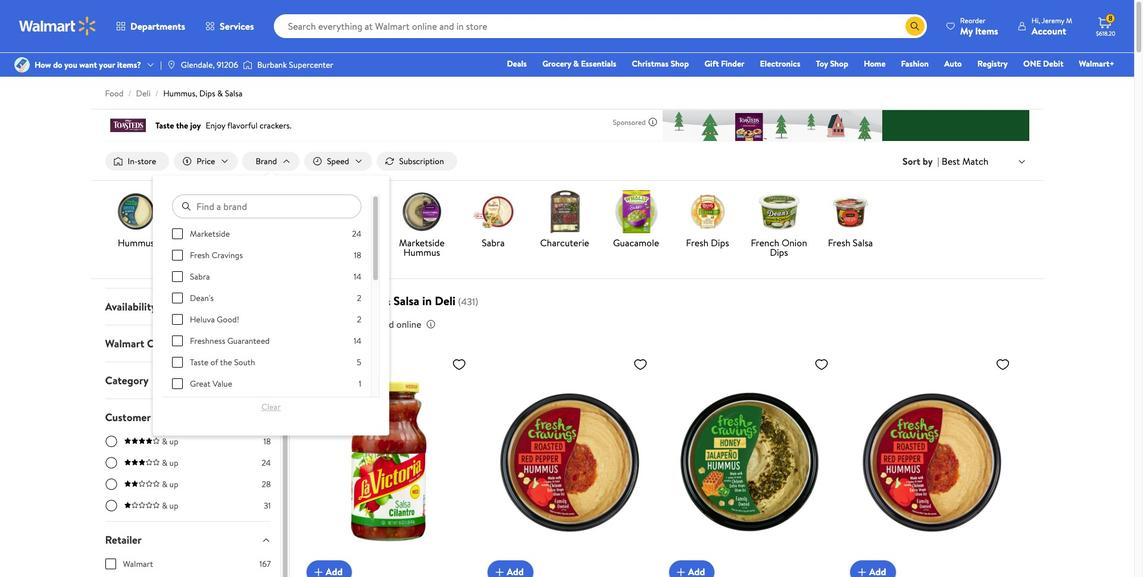 Task type: describe. For each thing, give the bounding box(es) containing it.
fresh dips
[[687, 237, 730, 250]]

sort and filter section element
[[91, 142, 1044, 181]]

sabra image
[[472, 191, 515, 234]]

cash
[[147, 337, 170, 352]]

french onion dips link
[[749, 191, 811, 260]]

spicy hummus
[[190, 237, 225, 259]]

french onion dips
[[751, 237, 808, 259]]

christmas shop
[[632, 58, 689, 70]]

dips up "purchased" at the left of page
[[357, 293, 380, 309]]

value
[[213, 378, 232, 390]]

customer rating tab
[[96, 400, 281, 436]]

4 out of 5 stars and up, 18 items radio
[[105, 436, 117, 448]]

one debit link
[[1019, 57, 1070, 70]]

8 $618.20
[[1097, 13, 1116, 38]]

167
[[260, 559, 271, 571]]

gift finder link
[[700, 57, 750, 70]]

fresh dips image
[[687, 191, 730, 234]]

good!
[[217, 314, 239, 326]]

by
[[923, 155, 933, 168]]

hummus inside marketside hummus
[[404, 246, 441, 259]]

| inside sort and filter section element
[[938, 155, 940, 168]]

speed button
[[305, 152, 372, 171]]

hummus for hummus singles
[[332, 237, 369, 250]]

marketside for marketside
[[190, 228, 230, 240]]

marketside hummus link
[[391, 191, 453, 260]]

essentials
[[581, 58, 617, 70]]

add to cart image for fresh cravings honey jalapeno hummus, 10 oz., ready to eat, recyclable plastic image
[[674, 566, 689, 578]]

up for 28
[[170, 479, 178, 491]]

fresh for fresh dips
[[687, 237, 709, 250]]

speed
[[327, 156, 349, 167]]

add to cart image for fresh cravings roasted red pepper hummus dip, 10 oz., ready to eat, recyclable plastic image
[[493, 566, 507, 578]]

subscription button
[[96, 252, 281, 288]]

shop for christmas shop
[[671, 58, 689, 70]]

walmart+
[[1080, 58, 1115, 70]]

hi,
[[1032, 15, 1041, 25]]

price for price when purchased online
[[304, 318, 326, 331]]

roasted red pepper hummus image
[[258, 191, 301, 234]]

add to favorites list, fresh cravings roasted red pepper hummus dip, 10 oz., ready to eat, recyclable plastic image
[[634, 358, 648, 372]]

dips down glendale, 91206
[[200, 88, 215, 99]]

one
[[1024, 58, 1042, 70]]

14 for freshness guaranteed
[[354, 335, 362, 347]]

match
[[963, 155, 989, 168]]

price when purchased online
[[304, 318, 422, 331]]

want
[[79, 59, 97, 71]]

home
[[864, 58, 886, 70]]

departments button
[[106, 12, 195, 41]]

auto
[[945, 58, 963, 70]]

hummus, dips & salsa link
[[163, 88, 243, 99]]

2 out of 5 stars and up, 28 items radio
[[105, 479, 117, 491]]

salsa inside fresh salsa link
[[853, 237, 874, 250]]

in-store
[[128, 156, 156, 167]]

retailer button
[[96, 523, 281, 559]]

add to cart image
[[856, 566, 870, 578]]

add to favorites list, la victoria salsa cilantro mild, 16 oz image
[[452, 358, 467, 372]]

sabra link
[[463, 191, 525, 250]]

best
[[942, 155, 961, 168]]

up for 24
[[170, 458, 178, 470]]

18 inside group
[[354, 250, 362, 262]]

brand
[[256, 156, 277, 167]]

walmart+ link
[[1074, 57, 1121, 70]]

fresh salsa image
[[830, 191, 873, 234]]

24 inside customer rating option group
[[262, 458, 271, 470]]

debit
[[1044, 58, 1064, 70]]

31
[[264, 501, 271, 512]]

fresh dips link
[[677, 191, 739, 250]]

 image for glendale, 91206
[[167, 60, 176, 70]]

registry link
[[973, 57, 1014, 70]]

food / deli / hummus, dips & salsa
[[105, 88, 243, 99]]

legal information image
[[427, 320, 436, 330]]

of
[[210, 357, 218, 369]]

registry
[[978, 58, 1009, 70]]

spicy
[[197, 237, 219, 250]]

subscription tab
[[96, 252, 281, 288]]

fresh cravings roasted red pepper hummus dip, 10 oz., ready to eat, recyclable plastic image
[[488, 353, 653, 575]]

3 out of 5 stars and up, 24 items radio
[[105, 458, 117, 470]]

brand button
[[243, 152, 300, 171]]

south
[[234, 357, 255, 369]]

taste of the south
[[190, 357, 255, 369]]

add to favorites list, fresh cravings roasted red pepper hummus dip, 17 oz., ready to eat, recyclable plastic image
[[996, 358, 1011, 372]]

hummus singles image
[[329, 191, 372, 234]]

customer
[[105, 411, 151, 425]]

availability tab
[[96, 289, 281, 325]]

toy shop
[[817, 58, 849, 70]]

in-
[[128, 156, 138, 167]]

glendale, 91206
[[181, 59, 238, 71]]

french
[[751, 237, 780, 250]]

toy
[[817, 58, 829, 70]]

hummus image
[[115, 191, 158, 234]]

walmart for walmart
[[123, 559, 153, 571]]

fashion
[[902, 58, 929, 70]]

christmas shop link
[[627, 57, 695, 70]]

fresh cravings honey jalapeno hummus, 10 oz., ready to eat, recyclable plastic image
[[669, 353, 834, 575]]

14 for sabra
[[354, 271, 362, 283]]

category
[[105, 374, 149, 389]]

gift finder
[[705, 58, 745, 70]]

charcuterie
[[541, 237, 590, 250]]

in-store button
[[105, 152, 169, 171]]

account
[[1032, 24, 1067, 37]]

(431)
[[458, 296, 479, 309]]

rating
[[153, 411, 184, 425]]

food link
[[105, 88, 124, 99]]

Walmart Site-Wide search field
[[274, 14, 928, 38]]

0 vertical spatial deli
[[136, 88, 151, 99]]

add to favorites list, fresh cravings honey jalapeno hummus, 10 oz., ready to eat, recyclable plastic image
[[815, 358, 829, 372]]

hi, jeremy m account
[[1032, 15, 1073, 37]]

& up for 31
[[162, 501, 178, 512]]

freshness guaranteed
[[190, 335, 270, 347]]

hummus
[[190, 246, 225, 259]]

my
[[961, 24, 974, 37]]

grocery
[[543, 58, 572, 70]]

heluva
[[190, 314, 215, 326]]

ad disclaimer and feedback for skylinedisplayad image
[[649, 117, 658, 127]]

purchased
[[352, 318, 394, 331]]

customer rating button
[[96, 400, 281, 436]]

up for 18
[[170, 436, 178, 448]]

cravings
[[212, 250, 243, 262]]

best match button
[[940, 154, 1030, 169]]

heluva good!
[[190, 314, 239, 326]]



Task type: vqa. For each thing, say whether or not it's contained in the screenshot.
French Onion Dips
yes



Task type: locate. For each thing, give the bounding box(es) containing it.
0 horizontal spatial shop
[[671, 58, 689, 70]]

price button
[[174, 152, 238, 171]]

1 horizontal spatial /
[[155, 88, 159, 99]]

1 vertical spatial sabra
[[190, 271, 210, 283]]

deli link
[[136, 88, 151, 99]]

walmart inside dropdown button
[[105, 337, 144, 352]]

walmart image
[[19, 17, 97, 36]]

hummus,
[[163, 88, 198, 99], [304, 293, 354, 309]]

None checkbox
[[172, 272, 183, 282], [172, 315, 183, 325], [172, 336, 183, 347], [172, 358, 183, 368], [172, 379, 183, 390], [172, 272, 183, 282], [172, 315, 183, 325], [172, 336, 183, 347], [172, 358, 183, 368], [172, 379, 183, 390]]

1 horizontal spatial |
[[938, 155, 940, 168]]

1 horizontal spatial sabra
[[482, 237, 505, 250]]

8
[[1109, 13, 1113, 23]]

subscription up availability
[[105, 263, 164, 278]]

0 vertical spatial |
[[160, 59, 162, 71]]

1 add to cart image from the left
[[312, 566, 326, 578]]

reorder
[[961, 15, 986, 25]]

glendale,
[[181, 59, 215, 71]]

onion
[[782, 237, 808, 250]]

burbank supercenter
[[257, 59, 334, 71]]

0 vertical spatial sabra
[[482, 237, 505, 250]]

your
[[99, 59, 115, 71]]

18 down 'hummus singles' image
[[354, 250, 362, 262]]

the
[[220, 357, 232, 369]]

subscription button
[[377, 152, 457, 171]]

2 2 from the top
[[357, 314, 362, 326]]

| up food / deli / hummus, dips & salsa
[[160, 59, 162, 71]]

guacamole link
[[606, 191, 668, 250]]

group containing marketside
[[172, 228, 362, 578]]

in
[[423, 293, 432, 309]]

fresh cravings roasted red pepper hummus dip, 17 oz., ready to eat, recyclable plastic image
[[851, 353, 1016, 575]]

marketside hummus image
[[401, 191, 444, 234]]

 image
[[14, 57, 30, 73], [167, 60, 176, 70]]

price left 'when'
[[304, 318, 326, 331]]

fresh inside group
[[190, 250, 210, 262]]

|
[[160, 59, 162, 71], [938, 155, 940, 168]]

availability button
[[96, 289, 281, 325]]

hummus singles
[[332, 237, 369, 259]]

dips inside fresh dips link
[[711, 237, 730, 250]]

$618.20
[[1097, 29, 1116, 38]]

3 up from the top
[[170, 479, 178, 491]]

services button
[[195, 12, 264, 41]]

4 up from the top
[[170, 501, 178, 512]]

/
[[128, 88, 131, 99], [155, 88, 159, 99]]

hummus down 'hummus singles' image
[[332, 237, 369, 250]]

3 & up from the top
[[162, 479, 178, 491]]

/ left 'deli' link
[[128, 88, 131, 99]]

2 horizontal spatial hummus
[[404, 246, 441, 259]]

singles
[[337, 246, 364, 259]]

1 horizontal spatial hummus
[[332, 237, 369, 250]]

supercenter
[[289, 59, 334, 71]]

toy shop link
[[811, 57, 854, 70]]

up for 31
[[170, 501, 178, 512]]

up
[[170, 436, 178, 448], [170, 458, 178, 470], [170, 479, 178, 491], [170, 501, 178, 512]]

1 horizontal spatial shop
[[831, 58, 849, 70]]

0 horizontal spatial deli
[[136, 88, 151, 99]]

0 vertical spatial 14
[[354, 271, 362, 283]]

hummus, dips & salsa in deli (431)
[[304, 293, 479, 309]]

hummus, up 'when'
[[304, 293, 354, 309]]

great value
[[190, 378, 232, 390]]

walmart cash offers
[[105, 337, 204, 352]]

0 horizontal spatial |
[[160, 59, 162, 71]]

fresh
[[687, 237, 709, 250], [829, 237, 851, 250], [190, 250, 210, 262]]

price inside "dropdown button"
[[197, 156, 215, 167]]

2
[[357, 293, 362, 305], [357, 314, 362, 326]]

0 horizontal spatial sabra
[[190, 271, 210, 283]]

guacamole
[[614, 237, 660, 250]]

& inside 'grocery & essentials' link
[[574, 58, 579, 70]]

great
[[190, 378, 211, 390]]

price for price
[[197, 156, 215, 167]]

1 horizontal spatial deli
[[435, 293, 456, 309]]

1 horizontal spatial subscription
[[400, 156, 444, 167]]

reorder my items
[[961, 15, 999, 37]]

customer rating
[[105, 411, 184, 425]]

& up for 28
[[162, 479, 178, 491]]

m
[[1067, 15, 1073, 25]]

1 horizontal spatial hummus,
[[304, 293, 354, 309]]

5
[[357, 357, 362, 369]]

0 vertical spatial walmart
[[105, 337, 144, 352]]

24 up 28
[[262, 458, 271, 470]]

sabra up dean's
[[190, 271, 210, 283]]

items?
[[117, 59, 141, 71]]

salsa left in
[[394, 293, 420, 309]]

0 horizontal spatial  image
[[14, 57, 30, 73]]

services
[[220, 20, 254, 33]]

food
[[105, 88, 124, 99]]

2 add to cart image from the left
[[493, 566, 507, 578]]

fresh for fresh salsa
[[829, 237, 851, 250]]

hummus down hummus image
[[118, 237, 155, 250]]

18 down clear button
[[264, 436, 271, 448]]

dips down the french onion dips 'image' at the top right of the page
[[770, 246, 789, 259]]

marketside for marketside hummus
[[399, 237, 445, 250]]

0 horizontal spatial 24
[[262, 458, 271, 470]]

1 horizontal spatial marketside
[[399, 237, 445, 250]]

dips
[[200, 88, 215, 99], [711, 237, 730, 250], [770, 246, 789, 259], [357, 293, 380, 309]]

2 & up from the top
[[162, 458, 178, 470]]

0 horizontal spatial fresh
[[190, 250, 210, 262]]

search icon image
[[911, 21, 920, 31]]

fresh for fresh cravings
[[190, 250, 210, 262]]

0 horizontal spatial 18
[[264, 436, 271, 448]]

dips inside the french onion dips
[[770, 246, 789, 259]]

auto link
[[940, 57, 968, 70]]

charcuterie link
[[534, 191, 596, 250]]

18 inside customer rating option group
[[264, 436, 271, 448]]

shop
[[671, 58, 689, 70], [831, 58, 849, 70]]

0 vertical spatial 18
[[354, 250, 362, 262]]

1 vertical spatial 24
[[262, 458, 271, 470]]

 image left 'how'
[[14, 57, 30, 73]]

electronics link
[[755, 57, 806, 70]]

1
[[359, 378, 362, 390]]

1 vertical spatial 18
[[264, 436, 271, 448]]

group
[[172, 228, 362, 578]]

1 horizontal spatial price
[[304, 318, 326, 331]]

2 14 from the top
[[354, 335, 362, 347]]

finder
[[722, 58, 745, 70]]

1 2 from the top
[[357, 293, 362, 305]]

1 horizontal spatial 24
[[352, 228, 362, 240]]

Find a brand search field
[[172, 195, 362, 219]]

hummus for hummus
[[118, 237, 155, 250]]

24 inside group
[[352, 228, 362, 240]]

dips down fresh dips image at right top
[[711, 237, 730, 250]]

0 vertical spatial subscription
[[400, 156, 444, 167]]

fresh salsa link
[[820, 191, 882, 250]]

category button
[[96, 363, 281, 399]]

4 & up from the top
[[162, 501, 178, 512]]

one debit
[[1024, 58, 1064, 70]]

2 for dean's
[[357, 293, 362, 305]]

jeremy
[[1043, 15, 1065, 25]]

2 / from the left
[[155, 88, 159, 99]]

0 vertical spatial price
[[197, 156, 215, 167]]

spicy hummus image
[[186, 191, 229, 234]]

walmart down "retailer"
[[123, 559, 153, 571]]

0 horizontal spatial salsa
[[225, 88, 243, 99]]

availability
[[105, 300, 156, 315]]

shop right toy
[[831, 58, 849, 70]]

price up spicy hummus image
[[197, 156, 215, 167]]

sabra inside "sabra" link
[[482, 237, 505, 250]]

24 up singles
[[352, 228, 362, 240]]

add to cart image
[[312, 566, 326, 578], [493, 566, 507, 578], [674, 566, 689, 578]]

do
[[53, 59, 62, 71]]

0 horizontal spatial hummus
[[118, 237, 155, 250]]

fresh cravings
[[190, 250, 243, 262]]

3 add to cart image from the left
[[674, 566, 689, 578]]

2 up price when purchased online
[[357, 293, 362, 305]]

1 vertical spatial hummus,
[[304, 293, 354, 309]]

french onion dips image
[[758, 191, 801, 234]]

1 out of 5 stars and up, 31 items radio
[[105, 501, 117, 512]]

None checkbox
[[172, 229, 183, 240], [172, 250, 183, 261], [172, 293, 183, 304], [105, 560, 116, 570], [172, 229, 183, 240], [172, 250, 183, 261], [172, 293, 183, 304], [105, 560, 116, 570]]

 image for how do you want your items?
[[14, 57, 30, 73]]

walmart cash offers button
[[96, 326, 281, 362]]

1 / from the left
[[128, 88, 131, 99]]

0 horizontal spatial hummus,
[[163, 88, 198, 99]]

subscription inside button
[[400, 156, 444, 167]]

la victoria salsa cilantro mild, 16 oz image
[[307, 353, 471, 575]]

2 for heluva good!
[[357, 314, 362, 326]]

marketside down marketside hummus image
[[399, 237, 445, 250]]

1 horizontal spatial  image
[[167, 60, 176, 70]]

& up for 18
[[162, 436, 178, 448]]

subscription
[[400, 156, 444, 167], [105, 263, 164, 278]]

customer rating option group
[[105, 436, 271, 522]]

walmart left cash
[[105, 337, 144, 352]]

clear button
[[172, 398, 370, 417]]

spicy hummus link
[[177, 191, 239, 260]]

category tab
[[96, 363, 281, 399]]

0 vertical spatial 24
[[352, 228, 362, 240]]

0 vertical spatial hummus,
[[163, 88, 198, 99]]

sabra inside group
[[190, 271, 210, 283]]

deli right food
[[136, 88, 151, 99]]

1 vertical spatial walmart
[[123, 559, 153, 571]]

Search search field
[[274, 14, 928, 38]]

1 vertical spatial subscription
[[105, 263, 164, 278]]

marketside
[[190, 228, 230, 240], [399, 237, 445, 250]]

1 14 from the top
[[354, 271, 362, 283]]

hummus, down glendale,
[[163, 88, 198, 99]]

28
[[262, 479, 271, 491]]

marketside up hummus on the top left of page
[[190, 228, 230, 240]]

clear
[[262, 402, 281, 414]]

salsa down 91206
[[225, 88, 243, 99]]

how do you want your items?
[[35, 59, 141, 71]]

1 horizontal spatial 18
[[354, 250, 362, 262]]

1 vertical spatial 2
[[357, 314, 362, 326]]

subscription up marketside hummus image
[[400, 156, 444, 167]]

shop right christmas
[[671, 58, 689, 70]]

& up for 24
[[162, 458, 178, 470]]

0 vertical spatial salsa
[[225, 88, 243, 99]]

1 vertical spatial 14
[[354, 335, 362, 347]]

1 up from the top
[[170, 436, 178, 448]]

1 vertical spatial salsa
[[853, 237, 874, 250]]

0 vertical spatial 2
[[357, 293, 362, 305]]

how
[[35, 59, 51, 71]]

retailer
[[105, 533, 142, 548]]

walmart cash offers tab
[[96, 326, 281, 362]]

2 vertical spatial salsa
[[394, 293, 420, 309]]

deli right in
[[435, 293, 456, 309]]

2 shop from the left
[[831, 58, 849, 70]]

hummus singles link
[[320, 191, 382, 260]]

2 up from the top
[[170, 458, 178, 470]]

0 horizontal spatial /
[[128, 88, 131, 99]]

store
[[138, 156, 156, 167]]

1 vertical spatial |
[[938, 155, 940, 168]]

sabra down 'sabra' image
[[482, 237, 505, 250]]

1 vertical spatial price
[[304, 318, 326, 331]]

when
[[328, 318, 350, 331]]

retailer tab
[[96, 523, 281, 559]]

salsa down fresh salsa image
[[853, 237, 874, 250]]

14 down singles
[[354, 271, 362, 283]]

taste
[[190, 357, 209, 369]]

/ right 'deli' link
[[155, 88, 159, 99]]

1 vertical spatial deli
[[435, 293, 456, 309]]

1 & up from the top
[[162, 436, 178, 448]]

2 horizontal spatial fresh
[[829, 237, 851, 250]]

charcuterie image
[[544, 191, 587, 234]]

1 shop from the left
[[671, 58, 689, 70]]

2 horizontal spatial salsa
[[853, 237, 874, 250]]

1 horizontal spatial salsa
[[394, 293, 420, 309]]

 image
[[243, 59, 253, 71]]

24
[[352, 228, 362, 240], [262, 458, 271, 470]]

sponsored
[[613, 117, 646, 127]]

1 horizontal spatial add to cart image
[[493, 566, 507, 578]]

0 horizontal spatial price
[[197, 156, 215, 167]]

walmart for walmart cash offers
[[105, 337, 144, 352]]

0 horizontal spatial subscription
[[105, 263, 164, 278]]

2 horizontal spatial add to cart image
[[674, 566, 689, 578]]

burbank
[[257, 59, 287, 71]]

hummus down marketside hummus image
[[404, 246, 441, 259]]

2 right 'when'
[[357, 314, 362, 326]]

0 horizontal spatial marketside
[[190, 228, 230, 240]]

shop for toy shop
[[831, 58, 849, 70]]

 image left glendale,
[[167, 60, 176, 70]]

1 horizontal spatial fresh
[[687, 237, 709, 250]]

0 horizontal spatial add to cart image
[[312, 566, 326, 578]]

&
[[574, 58, 579, 70], [217, 88, 223, 99], [383, 293, 391, 309], [162, 436, 168, 448], [162, 458, 168, 470], [162, 479, 168, 491], [162, 501, 168, 512]]

marketside inside group
[[190, 228, 230, 240]]

subscription inside dropdown button
[[105, 263, 164, 278]]

add to cart image for la victoria salsa cilantro mild, 16 oz image
[[312, 566, 326, 578]]

freshness
[[190, 335, 225, 347]]

| right by
[[938, 155, 940, 168]]

guacamole image
[[615, 191, 658, 234]]

14 down price when purchased online
[[354, 335, 362, 347]]



